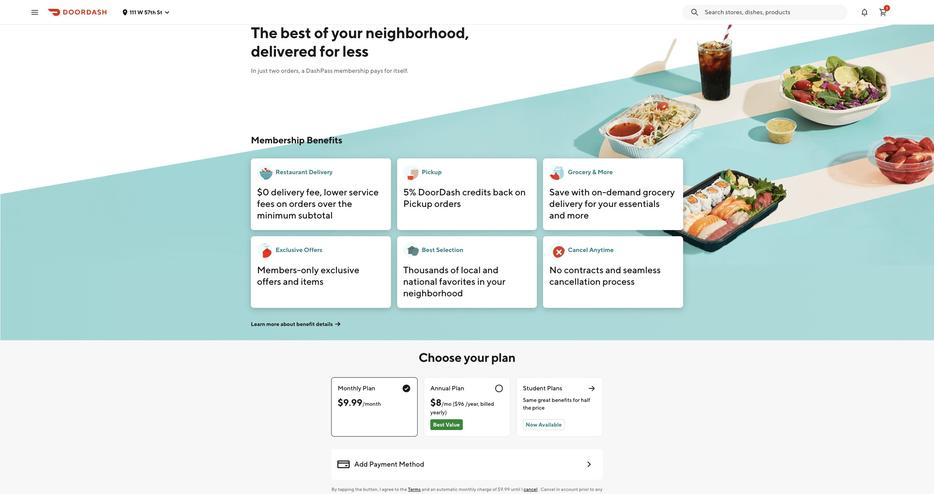 Task type: locate. For each thing, give the bounding box(es) containing it.
best for best selection
[[422, 247, 435, 254]]

and up process
[[605, 265, 621, 276]]

2 horizontal spatial of
[[493, 487, 497, 493]]

open menu image
[[30, 8, 39, 17]]

st
[[157, 9, 162, 15]]

account
[[561, 487, 578, 493]]

delivery
[[271, 187, 304, 198], [549, 198, 583, 209]]

plan for $9.99
[[363, 385, 375, 393]]

an
[[431, 487, 436, 493]]

and inside no contracts and seamless cancellation process
[[605, 265, 621, 276]]

delivery down restaurant
[[271, 187, 304, 198]]

plan up /month
[[363, 385, 375, 393]]

save
[[549, 187, 570, 198]]

pickup up doordash at the left top of page
[[422, 169, 442, 176]]

delivery inside $0 delivery fee, lower service fees on orders over the minimum subtotal
[[271, 187, 304, 198]]

delivery
[[309, 169, 333, 176]]

delivery down save
[[549, 198, 583, 209]]

essentials
[[619, 198, 660, 209]]

value
[[446, 422, 460, 428]]

any
[[595, 487, 603, 493]]

on
[[515, 187, 526, 198], [276, 198, 287, 209]]

for right pays
[[384, 67, 392, 74]]

$9.99 left until at the right
[[498, 487, 510, 493]]

in left account
[[556, 487, 560, 493]]

in
[[477, 276, 485, 287], [556, 487, 560, 493]]

$9.99 down monthly
[[338, 398, 362, 408]]

1 horizontal spatial plan
[[452, 385, 464, 393]]

1 horizontal spatial in
[[556, 487, 560, 493]]

avoid
[[464, 494, 475, 495]]

orders inside $0 delivery fee, lower service fees on orders over the minimum subtotal
[[289, 198, 316, 209]]

for left half
[[573, 398, 580, 404]]

neighborhood
[[403, 288, 463, 299]]

$9.99
[[338, 398, 362, 408], [498, 487, 510, 493]]

the down lower
[[338, 198, 352, 209]]

on up minimum
[[276, 198, 287, 209]]

1 vertical spatial pickup
[[403, 198, 433, 209]]

button,
[[363, 487, 379, 493]]

orders inside 5% doordash credits back on pickup orders
[[434, 198, 461, 209]]

0 horizontal spatial orders
[[289, 198, 316, 209]]

neighborhood,
[[366, 24, 469, 42]]

1 horizontal spatial of
[[451, 265, 459, 276]]

1 button
[[875, 4, 891, 20]]

0 horizontal spatial on
[[276, 198, 287, 209]]

grocery & more
[[568, 169, 613, 176]]

1 vertical spatial delivery
[[549, 198, 583, 209]]

1 vertical spatial more
[[266, 322, 279, 328]]

$8
[[430, 398, 441, 408]]

more inside save with on-demand grocery delivery for your essentials and more
[[567, 210, 589, 221]]

of right charge
[[493, 487, 497, 493]]

benefit
[[296, 322, 315, 328]]

for inside same great benefits for half the price
[[573, 398, 580, 404]]

cancel anytime
[[568, 247, 614, 254]]

local
[[461, 265, 481, 276]]

cancel inside . cancel in account prior to any renewal to avoid charges.
[[541, 487, 555, 493]]

more down 'with'
[[567, 210, 589, 221]]

exclusive
[[321, 265, 359, 276]]

demand
[[606, 187, 641, 198]]

$0
[[257, 187, 269, 198]]

1 horizontal spatial more
[[567, 210, 589, 221]]

on right back
[[515, 187, 526, 198]]

0 horizontal spatial of
[[314, 24, 328, 42]]

0 vertical spatial on
[[515, 187, 526, 198]]

monthly
[[459, 487, 476, 493]]

1 vertical spatial cancel
[[541, 487, 555, 493]]

1 horizontal spatial delivery
[[549, 198, 583, 209]]

for inside the best of your neighborhood, delivered for less
[[320, 42, 339, 60]]

1 vertical spatial on
[[276, 198, 287, 209]]

plan up ($96
[[452, 385, 464, 393]]

i right until at the right
[[521, 487, 523, 493]]

process
[[603, 276, 635, 287]]

for inside save with on-demand grocery delivery for your essentials and more
[[585, 198, 596, 209]]

1 orders from the left
[[289, 198, 316, 209]]

and down save
[[549, 210, 565, 221]]

membership
[[251, 135, 305, 146]]

terms link
[[408, 487, 421, 493]]

plan
[[363, 385, 375, 393], [452, 385, 464, 393]]

1 horizontal spatial on
[[515, 187, 526, 198]]

1 vertical spatial of
[[451, 265, 459, 276]]

/year,
[[465, 401, 479, 408]]

and inside save with on-demand grocery delivery for your essentials and more
[[549, 210, 565, 221]]

tapping
[[338, 487, 354, 493]]

monthly
[[338, 385, 361, 393]]

learn
[[251, 322, 265, 328]]

offers
[[257, 276, 281, 287]]

yearly)
[[430, 410, 447, 416]]

for down on-
[[585, 198, 596, 209]]

1 horizontal spatial orders
[[434, 198, 461, 209]]

0 vertical spatial best
[[422, 247, 435, 254]]

membership
[[334, 67, 369, 74]]

and left an
[[422, 487, 430, 493]]

1 vertical spatial in
[[556, 487, 560, 493]]

1 horizontal spatial to
[[458, 494, 463, 495]]

charge
[[477, 487, 492, 493]]

best down yearly) at the left bottom of page
[[433, 422, 445, 428]]

2 plan from the left
[[452, 385, 464, 393]]

0 vertical spatial delivery
[[271, 187, 304, 198]]

in inside . cancel in account prior to any renewal to avoid charges.
[[556, 487, 560, 493]]

2 i from the left
[[521, 487, 523, 493]]

0 horizontal spatial cancel
[[541, 487, 555, 493]]

for
[[320, 42, 339, 60], [384, 67, 392, 74], [585, 198, 596, 209], [573, 398, 580, 404]]

1 i from the left
[[379, 487, 381, 493]]

1 vertical spatial $9.99
[[498, 487, 510, 493]]

less
[[342, 42, 369, 60]]

to down monthly
[[458, 494, 463, 495]]

0 vertical spatial of
[[314, 24, 328, 42]]

orders down doordash at the left top of page
[[434, 198, 461, 209]]

agree
[[382, 487, 394, 493]]

selection
[[436, 247, 463, 254]]

0 horizontal spatial i
[[379, 487, 381, 493]]

the inside $0 delivery fee, lower service fees on orders over the minimum subtotal
[[338, 198, 352, 209]]

available
[[539, 422, 562, 428]]

plan
[[491, 350, 515, 365]]

the left button,
[[355, 487, 362, 493]]

to left any
[[590, 487, 594, 493]]

doordash
[[418, 187, 460, 198]]

no
[[549, 265, 562, 276]]

cancel up contracts
[[568, 247, 588, 254]]

. cancel in account prior to any renewal to avoid charges.
[[441, 487, 603, 495]]

annual
[[430, 385, 451, 393]]

pickup down 5%
[[403, 198, 433, 209]]

your inside thousands of local and national favorites in your neighborhood
[[487, 276, 506, 287]]

cancel
[[568, 247, 588, 254], [541, 487, 555, 493]]

/mo ($96 /year, billed yearly)
[[430, 401, 494, 416]]

of up the favorites
[[451, 265, 459, 276]]

cancel link
[[524, 487, 538, 493]]

and right local
[[483, 265, 499, 276]]

benefits
[[307, 135, 342, 146]]

1 vertical spatial best
[[433, 422, 445, 428]]

prior
[[579, 487, 589, 493]]

no contracts and seamless cancellation process
[[549, 265, 661, 287]]

0 horizontal spatial $9.99
[[338, 398, 362, 408]]

2 orders from the left
[[434, 198, 461, 209]]

i left 'agree'
[[379, 487, 381, 493]]

0 horizontal spatial delivery
[[271, 187, 304, 198]]

billed
[[480, 401, 494, 408]]

1 horizontal spatial i
[[521, 487, 523, 493]]

0 vertical spatial in
[[477, 276, 485, 287]]

and down members- on the bottom of the page
[[283, 276, 299, 287]]

to
[[395, 487, 399, 493], [590, 487, 594, 493], [458, 494, 463, 495]]

payment
[[369, 461, 398, 469]]

of right best
[[314, 24, 328, 42]]

1 plan from the left
[[363, 385, 375, 393]]

0 vertical spatial cancel
[[568, 247, 588, 254]]

0 horizontal spatial plan
[[363, 385, 375, 393]]

1 horizontal spatial cancel
[[568, 247, 588, 254]]

to right 'agree'
[[395, 487, 399, 493]]

pays
[[370, 67, 383, 74]]

in down local
[[477, 276, 485, 287]]

the left terms
[[400, 487, 407, 493]]

0 vertical spatial more
[[567, 210, 589, 221]]

more right learn
[[266, 322, 279, 328]]

choose
[[419, 350, 462, 365]]

national
[[403, 276, 437, 287]]

0 vertical spatial $9.99
[[338, 398, 362, 408]]

for up in just two orders, a dashpass membership pays for itself.
[[320, 42, 339, 60]]

2 vertical spatial of
[[493, 487, 497, 493]]

0 horizontal spatial in
[[477, 276, 485, 287]]

student
[[523, 385, 546, 393]]

cancel right "."
[[541, 487, 555, 493]]

just
[[258, 67, 268, 74]]

0 horizontal spatial more
[[266, 322, 279, 328]]

two
[[269, 67, 280, 74]]

best up thousands
[[422, 247, 435, 254]]

annual plan
[[430, 385, 464, 393]]

lower
[[324, 187, 347, 198]]

orders down fee,
[[289, 198, 316, 209]]

the down same
[[523, 405, 531, 411]]

learn more about benefit details
[[251, 322, 333, 328]]



Task type: vqa. For each thing, say whether or not it's contained in the screenshot.


Task type: describe. For each thing, give the bounding box(es) containing it.
2 horizontal spatial to
[[590, 487, 594, 493]]

0 horizontal spatial to
[[395, 487, 399, 493]]

add payment method
[[354, 461, 424, 469]]

delivery inside save with on-demand grocery delivery for your essentials and more
[[549, 198, 583, 209]]

until
[[511, 487, 520, 493]]

111 w 57th st
[[130, 9, 162, 15]]

contracts
[[564, 265, 604, 276]]

more
[[598, 169, 613, 176]]

grocery
[[643, 187, 675, 198]]

0 vertical spatial pickup
[[422, 169, 442, 176]]

service
[[349, 187, 379, 198]]

by
[[331, 487, 337, 493]]

and inside thousands of local and national favorites in your neighborhood
[[483, 265, 499, 276]]

111 w 57th st button
[[122, 9, 170, 15]]

half
[[581, 398, 590, 404]]

&
[[592, 169, 596, 176]]

automatic
[[437, 487, 458, 493]]

on inside 5% doordash credits back on pickup orders
[[515, 187, 526, 198]]

dashpass
[[306, 67, 333, 74]]

of inside the best of your neighborhood, delivered for less
[[314, 24, 328, 42]]

price
[[532, 405, 545, 411]]

pickup inside 5% doordash credits back on pickup orders
[[403, 198, 433, 209]]

now
[[526, 422, 537, 428]]

delivered
[[251, 42, 317, 60]]

($96
[[453, 401, 464, 408]]

items
[[301, 276, 324, 287]]

with
[[571, 187, 590, 198]]

in just two orders, a dashpass membership pays for itself.
[[251, 67, 408, 74]]

charges.
[[476, 494, 493, 495]]

a
[[301, 67, 305, 74]]

1 horizontal spatial $9.99
[[498, 487, 510, 493]]

plan for $8
[[452, 385, 464, 393]]

1
[[886, 6, 888, 10]]

the best of your neighborhood, delivered for less
[[251, 24, 469, 60]]

$0 delivery fee, lower service fees on orders over the minimum subtotal
[[257, 187, 379, 221]]

in
[[251, 67, 256, 74]]

credits
[[462, 187, 491, 198]]

method
[[399, 461, 424, 469]]

/mo
[[441, 401, 452, 408]]

your inside save with on-demand grocery delivery for your essentials and more
[[598, 198, 617, 209]]

thousands
[[403, 265, 449, 276]]

and inside members-only exclusive offers and items
[[283, 276, 299, 287]]

of inside thousands of local and national favorites in your neighborhood
[[451, 265, 459, 276]]

seamless
[[623, 265, 661, 276]]

on inside $0 delivery fee, lower service fees on orders over the minimum subtotal
[[276, 198, 287, 209]]

choose your plan
[[419, 350, 515, 365]]

orders,
[[281, 67, 300, 74]]

student plans
[[523, 385, 562, 393]]

5% doordash credits back on pickup orders
[[403, 187, 526, 209]]

the inside same great benefits for half the price
[[523, 405, 531, 411]]

itself.
[[393, 67, 408, 74]]

your inside the best of your neighborhood, delivered for less
[[331, 24, 363, 42]]

back
[[493, 187, 513, 198]]

best value
[[433, 422, 460, 428]]

57th
[[144, 9, 156, 15]]

on-
[[592, 187, 606, 198]]

$9.99 /month
[[338, 398, 381, 408]]

over
[[318, 198, 336, 209]]

save with on-demand grocery delivery for your essentials and more
[[549, 187, 675, 221]]

membership benefits
[[251, 135, 342, 146]]

best for best value
[[433, 422, 445, 428]]

plans
[[547, 385, 562, 393]]

restaurant delivery
[[276, 169, 333, 176]]

great
[[538, 398, 551, 404]]

in inside thousands of local and national favorites in your neighborhood
[[477, 276, 485, 287]]

about
[[280, 322, 295, 328]]

now available
[[526, 422, 562, 428]]

details
[[316, 322, 333, 328]]

best selection
[[422, 247, 463, 254]]

subtotal
[[298, 210, 333, 221]]

the
[[251, 24, 277, 42]]

cancellation
[[549, 276, 601, 287]]

w
[[137, 9, 143, 15]]

same great benefits for half the price
[[523, 398, 590, 411]]

monthly plan
[[338, 385, 375, 393]]

renewal
[[441, 494, 457, 495]]

exclusive
[[276, 247, 303, 254]]

exclusive offers
[[276, 247, 322, 254]]

0 items, open order cart image
[[879, 8, 888, 17]]

anytime
[[589, 247, 614, 254]]

terms
[[408, 487, 421, 493]]

111
[[130, 9, 136, 15]]

add
[[354, 461, 368, 469]]

by tapping the button, i agree to the terms and an automatic monthly charge of $9.99 until i cancel
[[331, 487, 538, 493]]

Store search: begin typing to search for stores available on DoorDash text field
[[705, 8, 843, 16]]

notification bell image
[[860, 8, 869, 17]]

members-
[[257, 265, 301, 276]]

5%
[[403, 187, 416, 198]]

best
[[280, 24, 311, 42]]



